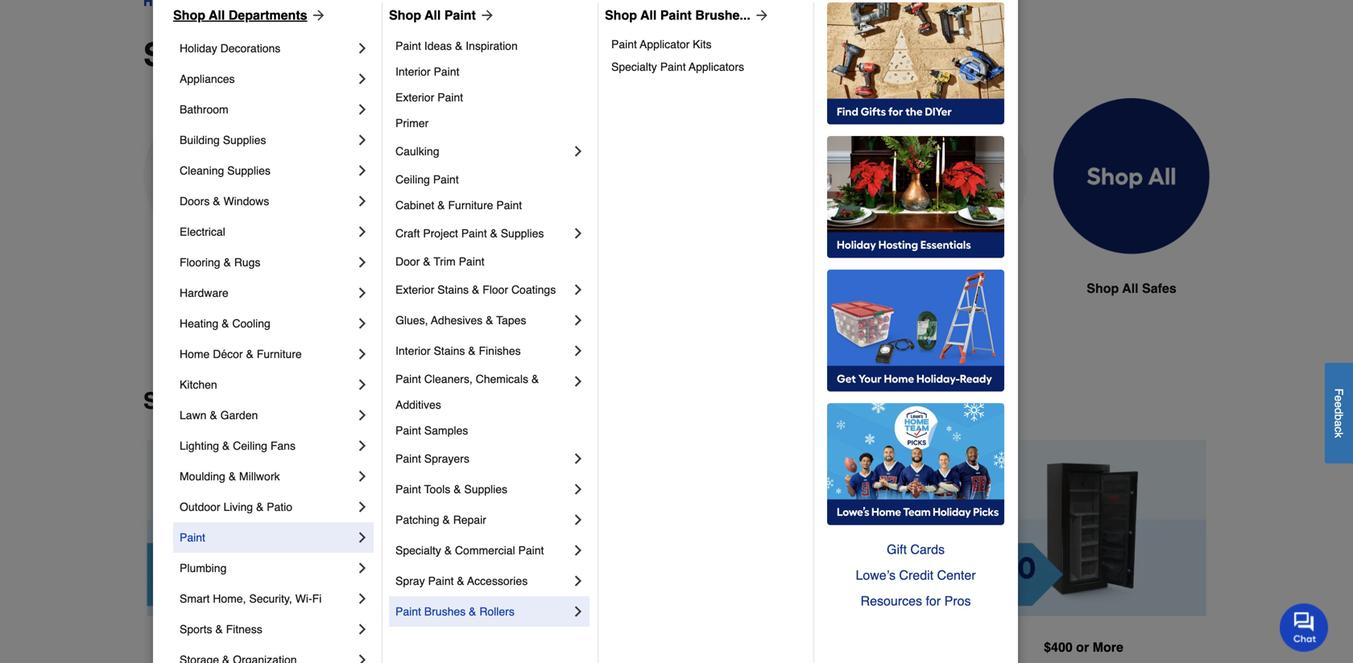 Task type: vqa. For each thing, say whether or not it's contained in the screenshot.
pounds
no



Task type: describe. For each thing, give the bounding box(es) containing it.
patio
[[267, 501, 292, 514]]

chevron right image for paint
[[354, 530, 370, 546]]

exterior stains & floor coatings
[[395, 284, 556, 296]]

adhesives
[[431, 314, 483, 327]]

arrow right image for shop all departments
[[307, 7, 327, 23]]

rugs
[[234, 256, 260, 269]]

plumbing link
[[180, 553, 354, 584]]

paint tools & supplies link
[[395, 474, 570, 505]]

heating
[[180, 317, 218, 330]]

lighting
[[180, 440, 219, 453]]

heating & cooling link
[[180, 308, 354, 339]]

paint tools & supplies
[[395, 483, 507, 496]]

& left patio
[[256, 501, 264, 514]]

finishes
[[479, 345, 521, 358]]

& left finishes
[[468, 345, 476, 358]]

paint inside paint cleaners, chemicals & additives
[[395, 373, 421, 386]]

paint sprayers
[[395, 453, 469, 466]]

0 horizontal spatial ceiling
[[233, 440, 267, 453]]

glues, adhesives & tapes link
[[395, 305, 570, 336]]

moulding & millwork
[[180, 470, 280, 483]]

millwork
[[239, 470, 280, 483]]

f e e d b a c k
[[1333, 389, 1345, 438]]

garden
[[220, 409, 258, 422]]

a black sentrysafe home safe with the door ajar. image
[[507, 98, 664, 254]]

$100 to $200. image
[[418, 440, 664, 617]]

ceiling paint
[[395, 173, 459, 186]]

cards
[[910, 542, 945, 557]]

arrow right image
[[476, 7, 495, 23]]

paint inside shop all paint link
[[444, 8, 476, 23]]

$400
[[819, 641, 848, 656]]

shop for shop all departments
[[173, 8, 205, 23]]

stains for interior
[[434, 345, 465, 358]]

sprayers
[[424, 453, 469, 466]]

& left rollers
[[469, 606, 476, 619]]

supplies up "cleaning supplies"
[[223, 134, 266, 147]]

chevron right image for bathroom
[[354, 101, 370, 118]]

paint inside "paint tools & supplies" link
[[395, 483, 421, 496]]

cleaning supplies
[[180, 164, 271, 177]]

paint inside paint link
[[180, 532, 205, 544]]

paint inside paint ideas & inspiration link
[[395, 39, 421, 52]]

rollers
[[479, 606, 515, 619]]

exterior for exterior stains & floor coatings
[[395, 284, 434, 296]]

moulding
[[180, 470, 225, 483]]

supplies up the door & trim paint link
[[501, 227, 544, 240]]

heating & cooling
[[180, 317, 271, 330]]

home décor & furniture
[[180, 348, 302, 361]]

holiday decorations link
[[180, 33, 354, 64]]

all for shop all paint
[[425, 8, 441, 23]]

lighting & ceiling fans
[[180, 440, 296, 453]]

less
[[275, 640, 305, 655]]

shop for shop all safes
[[1087, 281, 1119, 296]]

safes for fireproof safes
[[234, 281, 269, 296]]

all for shop all paint brushe...
[[640, 8, 657, 23]]

& right lawn
[[210, 409, 217, 422]]

a tall black sports afield gun safe. image
[[325, 98, 482, 255]]

chevron right image for plumbing
[[354, 561, 370, 577]]

holiday
[[180, 42, 217, 55]]

chevron right image for interior stains & finishes
[[570, 343, 586, 359]]

supplies up windows
[[227, 164, 271, 177]]

appliances
[[180, 72, 235, 85]]

samples
[[424, 424, 468, 437]]

paint applicator kits link
[[611, 33, 802, 56]]

applicator
[[640, 38, 690, 51]]

security,
[[249, 593, 292, 606]]

additives
[[395, 399, 441, 412]]

$200
[[776, 641, 805, 656]]

paint inside the door & trim paint link
[[459, 255, 484, 268]]

chevron right image for paint tools & supplies
[[570, 482, 586, 498]]

chevron right image for sports & fitness
[[354, 622, 370, 638]]

interior stains & finishes link
[[395, 336, 570, 366]]

shop all departments
[[173, 8, 307, 23]]

interior paint
[[395, 65, 459, 78]]

spray
[[395, 575, 425, 588]]

chevron right image for specialty & commercial paint
[[570, 543, 586, 559]]

flooring & rugs
[[180, 256, 260, 269]]

holiday hosting essentials. image
[[827, 136, 1004, 259]]

appliances link
[[180, 64, 354, 94]]

bathroom link
[[180, 94, 354, 125]]

kitchen
[[180, 379, 217, 391]]

gift
[[887, 542, 907, 557]]

paint inside specialty paint applicators link
[[660, 60, 686, 73]]

décor
[[213, 348, 243, 361]]

ceiling paint link
[[395, 167, 586, 192]]

& left trim
[[423, 255, 431, 268]]

paint inside "paint samples" link
[[395, 424, 421, 437]]

shop for shop safes by price
[[143, 389, 200, 414]]

exterior stains & floor coatings link
[[395, 275, 570, 305]]

resources
[[861, 594, 922, 609]]

shop all paint
[[389, 8, 476, 23]]

paint link
[[180, 523, 354, 553]]

$400 or more. image
[[961, 440, 1207, 617]]

paint inside specialty & commercial paint link
[[518, 544, 544, 557]]

d
[[1333, 408, 1345, 414]]

sports & fitness
[[180, 623, 262, 636]]

hardware link
[[180, 278, 354, 308]]

brushes
[[424, 606, 466, 619]]

tapes
[[496, 314, 526, 327]]

paint brushes & rollers link
[[395, 597, 570, 627]]

k
[[1333, 433, 1345, 438]]

& left "rugs" in the left of the page
[[223, 256, 231, 269]]

building supplies link
[[180, 125, 354, 155]]

chevron right image for patching & repair
[[570, 512, 586, 528]]

chat invite button image
[[1280, 603, 1329, 652]]

patching & repair
[[395, 514, 486, 527]]

get your home holiday-ready. image
[[827, 270, 1004, 392]]

chevron right image for appliances
[[354, 71, 370, 87]]

specialty & commercial paint
[[395, 544, 544, 557]]

sports & fitness link
[[180, 615, 354, 645]]

chevron right image for building supplies
[[354, 132, 370, 148]]

& inside 'link'
[[472, 284, 479, 296]]

more
[[1093, 640, 1123, 655]]

glues, adhesives & tapes
[[395, 314, 526, 327]]

exterior paint link
[[395, 85, 586, 110]]

chevron right image for cleaning supplies
[[354, 163, 370, 179]]

fitness
[[226, 623, 262, 636]]

paint inside ceiling paint link
[[433, 173, 459, 186]]

chevron right image for craft project paint & supplies
[[570, 226, 586, 242]]

craft project paint & supplies
[[395, 227, 544, 240]]

chevron right image for outdoor living & patio
[[354, 499, 370, 515]]

gift cards link
[[827, 537, 1004, 563]]

smart
[[180, 593, 210, 606]]

wi-
[[295, 593, 312, 606]]

chevron right image for lighting & ceiling fans
[[354, 438, 370, 454]]

paint inside interior paint link
[[434, 65, 459, 78]]

primer
[[395, 117, 429, 130]]

paint inside shop all paint brushe... link
[[660, 8, 692, 23]]

shop for shop all paint brushe...
[[605, 8, 637, 23]]

b
[[1333, 414, 1345, 421]]

a black honeywell chest safe with the top open. image
[[689, 98, 846, 255]]

doors & windows link
[[180, 186, 354, 217]]

& right "lighting"
[[222, 440, 230, 453]]

paint inside cabinet & furniture paint link
[[496, 199, 522, 212]]

building supplies
[[180, 134, 266, 147]]

applicators
[[689, 60, 744, 73]]

& left repair
[[442, 514, 450, 527]]

moulding & millwork link
[[180, 462, 354, 492]]

lowe's credit center link
[[827, 563, 1004, 589]]

stains for exterior
[[437, 284, 469, 296]]

& right tools
[[454, 483, 461, 496]]



Task type: locate. For each thing, give the bounding box(es) containing it.
specialty down paint applicator kits
[[611, 60, 657, 73]]

chevron right image for lawn & garden
[[354, 408, 370, 424]]

hardware
[[180, 287, 228, 300]]

0 horizontal spatial shop
[[173, 8, 205, 23]]

0 vertical spatial interior
[[395, 65, 431, 78]]

& left "floor"
[[472, 284, 479, 296]]

a black sentrysafe fireproof safe. image
[[143, 98, 300, 254]]

find gifts for the diyer. image
[[827, 2, 1004, 125]]

$99
[[234, 640, 255, 655]]

& right doors
[[213, 195, 220, 208]]

glues,
[[395, 314, 428, 327]]

safes for file safes
[[945, 281, 980, 296]]

home
[[549, 281, 584, 296], [180, 348, 210, 361]]

exterior paint
[[395, 91, 463, 104]]

ideas
[[424, 39, 452, 52]]

stains down trim
[[437, 284, 469, 296]]

chevron right image for electrical
[[354, 224, 370, 240]]

1 interior from the top
[[395, 65, 431, 78]]

0 vertical spatial exterior
[[395, 91, 434, 104]]

paint down spray
[[395, 606, 421, 619]]

inspiration
[[466, 39, 518, 52]]

furniture down heating & cooling link
[[257, 348, 302, 361]]

chevron right image
[[354, 40, 370, 56], [354, 71, 370, 87], [354, 224, 370, 240], [570, 226, 586, 242], [354, 255, 370, 271], [570, 282, 586, 298], [354, 316, 370, 332], [570, 343, 586, 359], [354, 346, 370, 362], [354, 377, 370, 393], [354, 408, 370, 424], [354, 438, 370, 454], [570, 482, 586, 498], [570, 512, 586, 528], [570, 543, 586, 559], [354, 561, 370, 577], [570, 573, 586, 590], [354, 591, 370, 607], [570, 604, 586, 620]]

stains up the cleaners,
[[434, 345, 465, 358]]

2 interior from the top
[[395, 345, 431, 358]]

& right décor
[[246, 348, 254, 361]]

supplies up patching & repair link
[[464, 483, 507, 496]]

exterior down the door
[[395, 284, 434, 296]]

1 vertical spatial home
[[180, 348, 210, 361]]

exterior inside 'link'
[[395, 284, 434, 296]]

doors & windows
[[180, 195, 269, 208]]

paint sprayers link
[[395, 444, 570, 474]]

interior for interior paint
[[395, 65, 431, 78]]

paint left "applicator"
[[611, 38, 637, 51]]

1 horizontal spatial arrow right image
[[750, 7, 770, 23]]

home for home décor & furniture
[[180, 348, 210, 361]]

cooling
[[232, 317, 271, 330]]

2 exterior from the top
[[395, 284, 434, 296]]

paint inside 'spray paint & accessories' link
[[428, 575, 454, 588]]

specialty for specialty paint applicators
[[611, 60, 657, 73]]

2 shop from the left
[[389, 8, 421, 23]]

interior paint link
[[395, 59, 586, 85]]

chevron right image for spray paint & accessories
[[570, 573, 586, 590]]

ceiling
[[395, 173, 430, 186], [233, 440, 267, 453]]

chevron right image for heating & cooling
[[354, 316, 370, 332]]

outdoor living & patio link
[[180, 492, 354, 523]]

exterior
[[395, 91, 434, 104], [395, 284, 434, 296]]

0 horizontal spatial arrow right image
[[307, 7, 327, 23]]

chevron right image for caulking
[[570, 143, 586, 159]]

1 vertical spatial shop
[[143, 389, 200, 414]]

1 vertical spatial specialty
[[395, 544, 441, 557]]

paint up additives
[[395, 373, 421, 386]]

specialty down 'patching'
[[395, 544, 441, 557]]

1 horizontal spatial ceiling
[[395, 173, 430, 186]]

gun safes link
[[325, 98, 482, 337]]

paint down paint samples
[[395, 453, 421, 466]]

1 exterior from the top
[[395, 91, 434, 104]]

paint up paint ideas & inspiration
[[444, 8, 476, 23]]

paint right trim
[[459, 255, 484, 268]]

& left cooling at the left top of page
[[222, 317, 229, 330]]

$200 – $400
[[776, 641, 848, 656]]

exterior for exterior paint
[[395, 91, 434, 104]]

a black sentrysafe file safe with a key in the lock and the lid ajar. image
[[871, 98, 1028, 254]]

paint down additives
[[395, 424, 421, 437]]

building
[[180, 134, 220, 147]]

gift cards
[[887, 542, 945, 557]]

shop up "holiday"
[[173, 8, 205, 23]]

patching & repair link
[[395, 505, 570, 536]]

paint cleaners, chemicals & additives
[[395, 373, 542, 412]]

chevron right image for smart home, security, wi-fi
[[354, 591, 370, 607]]

all for shop all safes
[[1122, 281, 1139, 296]]

flooring
[[180, 256, 220, 269]]

fireproof safes link
[[143, 98, 300, 337]]

paint down cabinet & furniture paint
[[461, 227, 487, 240]]

1 e from the top
[[1333, 396, 1345, 402]]

0 horizontal spatial specialty
[[395, 544, 441, 557]]

paint inside paint brushes & rollers link
[[395, 606, 421, 619]]

interior for interior stains & finishes
[[395, 345, 431, 358]]

arrow right image inside shop all paint brushe... link
[[750, 7, 770, 23]]

chevron right image for flooring & rugs
[[354, 255, 370, 271]]

paint inside paint applicator kits link
[[611, 38, 637, 51]]

0 vertical spatial furniture
[[448, 199, 493, 212]]

home up kitchen
[[180, 348, 210, 361]]

smart home, security, wi-fi link
[[180, 584, 354, 615]]

arrow right image up holiday decorations link
[[307, 7, 327, 23]]

& right the chemicals
[[531, 373, 539, 386]]

$400 or more
[[1044, 640, 1123, 655]]

trim
[[434, 255, 456, 268]]

craft
[[395, 227, 420, 240]]

interior down glues,
[[395, 345, 431, 358]]

exterior up primer
[[395, 91, 434, 104]]

chevron right image
[[354, 101, 370, 118], [354, 132, 370, 148], [570, 143, 586, 159], [354, 163, 370, 179], [354, 193, 370, 209], [354, 285, 370, 301], [570, 313, 586, 329], [570, 374, 586, 390], [570, 451, 586, 467], [354, 469, 370, 485], [354, 499, 370, 515], [354, 530, 370, 546], [354, 622, 370, 638], [354, 652, 370, 664]]

0 horizontal spatial furniture
[[257, 348, 302, 361]]

paint down the "interior paint" on the top of page
[[437, 91, 463, 104]]

0 vertical spatial shop
[[1087, 281, 1119, 296]]

1 vertical spatial exterior
[[395, 284, 434, 296]]

a
[[1333, 421, 1345, 427]]

shop all safes
[[1087, 281, 1176, 296]]

1 vertical spatial furniture
[[257, 348, 302, 361]]

paint up "applicator"
[[660, 8, 692, 23]]

safes for gun safes
[[401, 281, 435, 296]]

paint down outdoor
[[180, 532, 205, 544]]

electrical
[[180, 226, 225, 238]]

paint up cabinet & furniture paint
[[433, 173, 459, 186]]

home safes
[[549, 281, 622, 296]]

furniture up the craft project paint & supplies
[[448, 199, 493, 212]]

1 horizontal spatial shop
[[389, 8, 421, 23]]

chevron right image for glues, adhesives & tapes
[[570, 313, 586, 329]]

$200 to $400. image
[[689, 440, 935, 617]]

chevron right image for paint cleaners, chemicals & additives
[[570, 374, 586, 390]]

lawn & garden
[[180, 409, 258, 422]]

credit
[[899, 568, 934, 583]]

coatings
[[511, 284, 556, 296]]

chevron right image for holiday decorations
[[354, 40, 370, 56]]

arrow right image up paint applicator kits link at the top
[[750, 7, 770, 23]]

arrow right image
[[307, 7, 327, 23], [750, 7, 770, 23]]

project
[[423, 227, 458, 240]]

$99 or less. image
[[147, 440, 392, 617]]

2 arrow right image from the left
[[750, 7, 770, 23]]

paint ideas & inspiration link
[[395, 33, 586, 59]]

paint left 'ideas'
[[395, 39, 421, 52]]

all for shop all departments
[[209, 8, 225, 23]]

shop up paint ideas & inspiration
[[389, 8, 421, 23]]

paint cleaners, chemicals & additives link
[[395, 366, 570, 418]]

1 horizontal spatial specialty
[[611, 60, 657, 73]]

& left tapes
[[486, 314, 493, 327]]

interior up exterior paint at the left
[[395, 65, 431, 78]]

& inside paint cleaners, chemicals & additives
[[531, 373, 539, 386]]

chevron right image for moulding & millwork
[[354, 469, 370, 485]]

e up b
[[1333, 402, 1345, 408]]

& right cabinet
[[437, 199, 445, 212]]

chevron right image for exterior stains & floor coatings
[[570, 282, 586, 298]]

paint right spray
[[428, 575, 454, 588]]

0 vertical spatial ceiling
[[395, 173, 430, 186]]

repair
[[453, 514, 486, 527]]

spray paint & accessories
[[395, 575, 528, 588]]

safes for home safes
[[588, 281, 622, 296]]

stains inside 'link'
[[437, 284, 469, 296]]

specialty & commercial paint link
[[395, 536, 570, 566]]

caulking link
[[395, 136, 570, 167]]

specialty
[[611, 60, 657, 73], [395, 544, 441, 557]]

safes for shop safes by price
[[206, 389, 266, 414]]

paint inside craft project paint & supplies link
[[461, 227, 487, 240]]

1 vertical spatial ceiling
[[233, 440, 267, 453]]

0 horizontal spatial shop
[[143, 389, 200, 414]]

c
[[1333, 427, 1345, 433]]

file
[[920, 281, 942, 296]]

or
[[259, 640, 272, 655]]

furniture
[[448, 199, 493, 212], [257, 348, 302, 361]]

paint left tools
[[395, 483, 421, 496]]

shop up paint applicator kits
[[605, 8, 637, 23]]

paint up accessories
[[518, 544, 544, 557]]

& down patching & repair
[[444, 544, 452, 557]]

paint inside exterior paint link
[[437, 91, 463, 104]]

door
[[395, 255, 420, 268]]

3 shop from the left
[[605, 8, 637, 23]]

1 arrow right image from the left
[[307, 7, 327, 23]]

chevron right image for doors & windows
[[354, 193, 370, 209]]

outdoor
[[180, 501, 220, 514]]

1 horizontal spatial shop
[[1087, 281, 1119, 296]]

arrow right image for shop all paint brushe...
[[750, 7, 770, 23]]

f e e d b a c k button
[[1325, 363, 1353, 464]]

shop for shop all paint
[[389, 8, 421, 23]]

shop all safes link
[[1053, 98, 1210, 337]]

1 horizontal spatial furniture
[[448, 199, 493, 212]]

paint samples
[[395, 424, 468, 437]]

arrow right image inside shop all departments link
[[307, 7, 327, 23]]

paint down ceiling paint link
[[496, 199, 522, 212]]

0 horizontal spatial home
[[180, 348, 210, 361]]

paint applicator kits
[[611, 38, 712, 51]]

paint down "applicator"
[[660, 60, 686, 73]]

paint down 'ideas'
[[434, 65, 459, 78]]

chevron right image for hardware
[[354, 285, 370, 301]]

shop all paint brushe...
[[605, 8, 750, 23]]

& up the door & trim paint link
[[490, 227, 498, 240]]

door & trim paint
[[395, 255, 484, 268]]

chevron right image for home décor & furniture
[[354, 346, 370, 362]]

departments
[[229, 8, 307, 23]]

0 vertical spatial specialty
[[611, 60, 657, 73]]

&
[[455, 39, 463, 52], [213, 195, 220, 208], [437, 199, 445, 212], [490, 227, 498, 240], [423, 255, 431, 268], [223, 256, 231, 269], [472, 284, 479, 296], [486, 314, 493, 327], [222, 317, 229, 330], [468, 345, 476, 358], [246, 348, 254, 361], [531, 373, 539, 386], [210, 409, 217, 422], [222, 440, 230, 453], [228, 470, 236, 483], [454, 483, 461, 496], [256, 501, 264, 514], [442, 514, 450, 527], [444, 544, 452, 557], [457, 575, 464, 588], [469, 606, 476, 619], [215, 623, 223, 636]]

by
[[272, 389, 299, 414]]

2 e from the top
[[1333, 402, 1345, 408]]

resources for pros
[[861, 594, 971, 609]]

chevron right image for paint brushes & rollers
[[570, 604, 586, 620]]

0 vertical spatial home
[[549, 281, 584, 296]]

1 shop from the left
[[173, 8, 205, 23]]

commercial
[[455, 544, 515, 557]]

paint inside paint sprayers link
[[395, 453, 421, 466]]

shop all paint brushe... link
[[605, 6, 770, 25]]

flooring & rugs link
[[180, 247, 354, 278]]

ceiling up cabinet
[[395, 173, 430, 186]]

spray paint & accessories link
[[395, 566, 570, 597]]

cabinet
[[395, 199, 434, 212]]

& right sports
[[215, 623, 223, 636]]

cleaning supplies link
[[180, 155, 354, 186]]

chevron right image for paint sprayers
[[570, 451, 586, 467]]

ceiling up millwork
[[233, 440, 267, 453]]

holiday decorations
[[180, 42, 281, 55]]

lighting & ceiling fans link
[[180, 431, 354, 462]]

gun
[[372, 281, 397, 296]]

0 vertical spatial stains
[[437, 284, 469, 296]]

home for home safes
[[549, 281, 584, 296]]

home safes link
[[507, 98, 664, 337]]

outdoor living & patio
[[180, 501, 292, 514]]

2 horizontal spatial shop
[[605, 8, 637, 23]]

& right 'ideas'
[[455, 39, 463, 52]]

tools
[[424, 483, 450, 496]]

e up d
[[1333, 396, 1345, 402]]

accessories
[[467, 575, 528, 588]]

1 horizontal spatial home
[[549, 281, 584, 296]]

1 vertical spatial interior
[[395, 345, 431, 358]]

kits
[[693, 38, 712, 51]]

primer link
[[395, 110, 586, 136]]

lowe's home team holiday picks. image
[[827, 404, 1004, 526]]

file safes
[[920, 281, 980, 296]]

& left millwork
[[228, 470, 236, 483]]

1 vertical spatial stains
[[434, 345, 465, 358]]

shop all. image
[[1053, 98, 1210, 255]]

shop
[[173, 8, 205, 23], [389, 8, 421, 23], [605, 8, 637, 23]]

& up the 'paint brushes & rollers'
[[457, 575, 464, 588]]

home right "floor"
[[549, 281, 584, 296]]

chevron right image for kitchen
[[354, 377, 370, 393]]

specialty for specialty & commercial paint
[[395, 544, 441, 557]]



